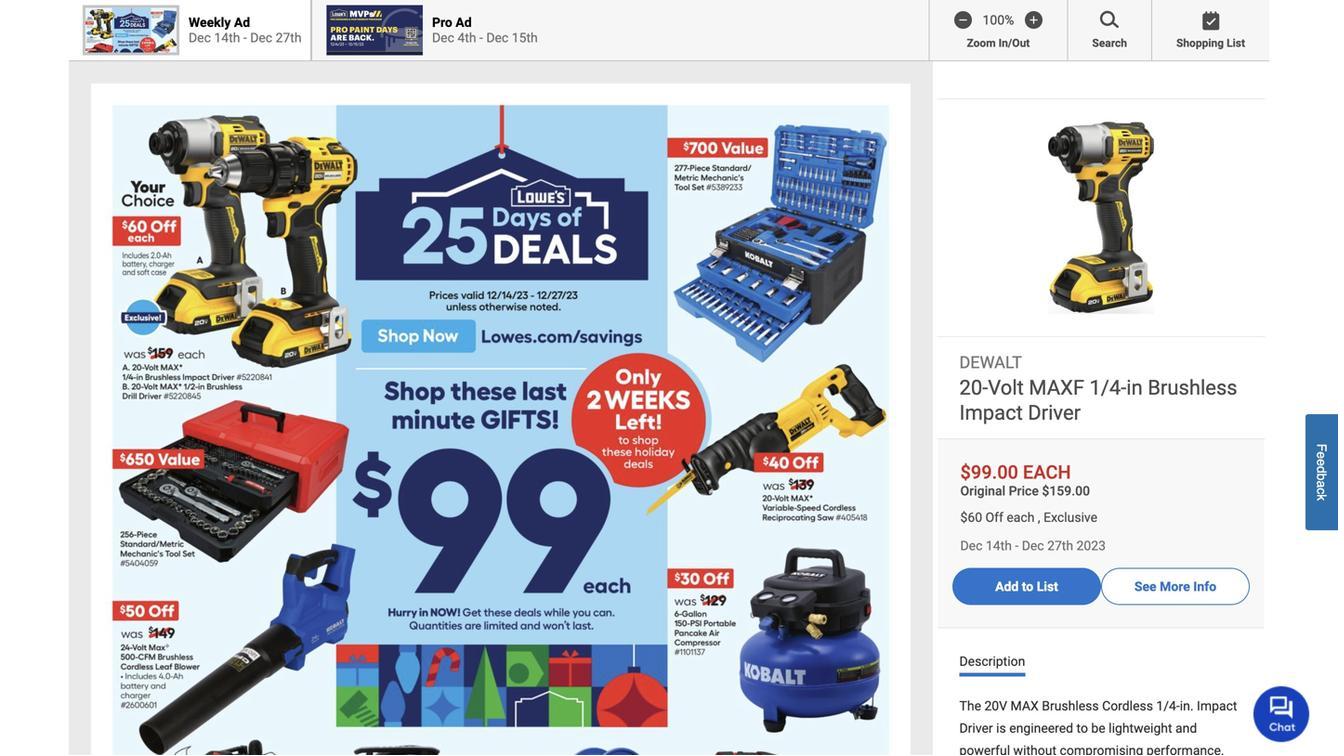 Task type: vqa. For each thing, say whether or not it's contained in the screenshot.
right Options.
no



Task type: describe. For each thing, give the bounding box(es) containing it.
f e e d b a c k button
[[1306, 415, 1339, 531]]

c
[[1315, 488, 1330, 495]]

f e e d b a c k
[[1315, 444, 1330, 501]]

k
[[1315, 495, 1330, 501]]



Task type: locate. For each thing, give the bounding box(es) containing it.
e up d
[[1315, 452, 1330, 459]]

2 e from the top
[[1315, 459, 1330, 466]]

d
[[1315, 466, 1330, 474]]

a
[[1315, 481, 1330, 488]]

e up the b
[[1315, 459, 1330, 466]]

f
[[1315, 444, 1330, 452]]

chat invite button image
[[1254, 686, 1311, 743]]

e
[[1315, 452, 1330, 459], [1315, 459, 1330, 466]]

1 e from the top
[[1315, 452, 1330, 459]]

b
[[1315, 474, 1330, 481]]



